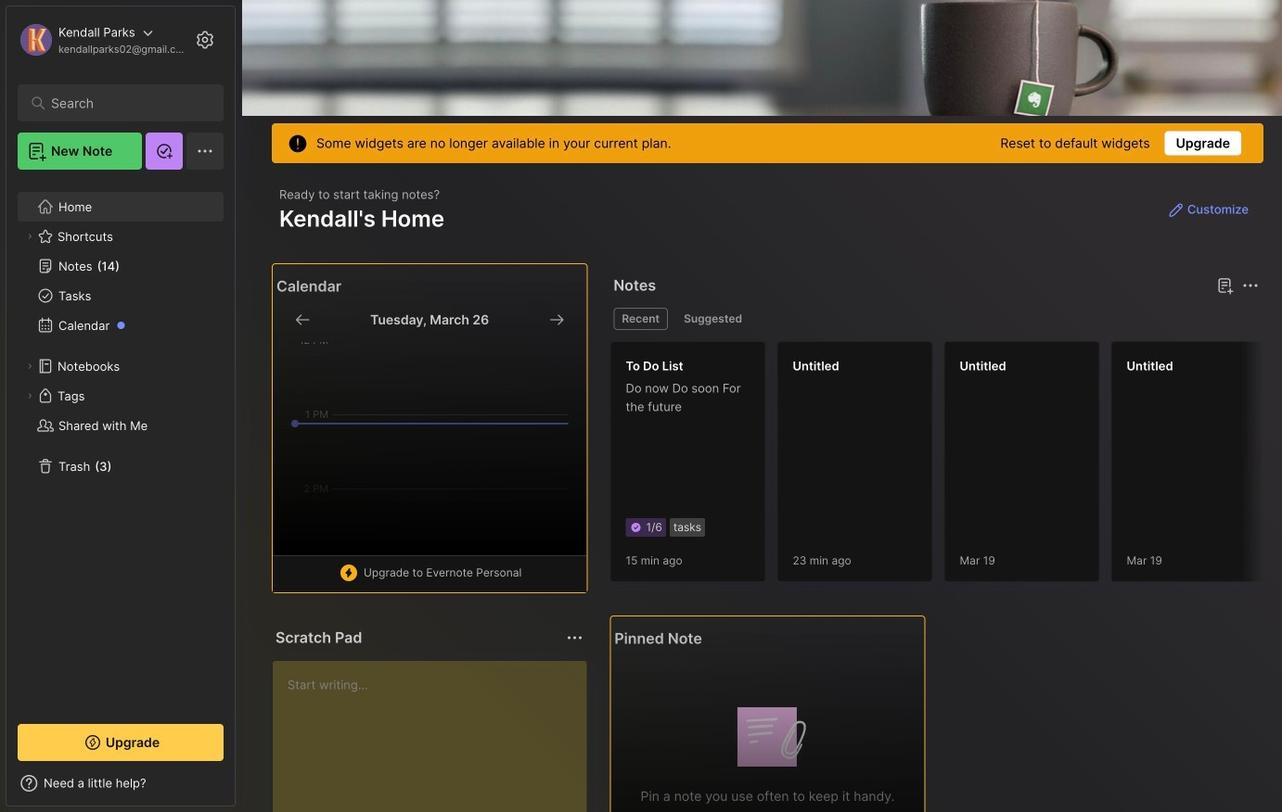 Task type: describe. For each thing, give the bounding box(es) containing it.
expand tags image
[[24, 391, 35, 402]]

main element
[[0, 0, 241, 813]]

Search text field
[[51, 95, 199, 112]]

1 tab from the left
[[614, 308, 668, 330]]

tree inside main element
[[6, 181, 235, 708]]

none search field inside main element
[[51, 92, 199, 114]]

more actions image
[[564, 627, 586, 650]]

Account field
[[18, 21, 189, 58]]



Task type: vqa. For each thing, say whether or not it's contained in the screenshot.
rightmost the More actions icon
yes



Task type: locate. For each thing, give the bounding box(es) containing it.
row group
[[610, 341, 1282, 594]]

1 vertical spatial more actions field
[[562, 625, 588, 651]]

2 tab from the left
[[676, 308, 751, 330]]

tab
[[614, 308, 668, 330], [676, 308, 751, 330]]

0 vertical spatial more actions field
[[1238, 273, 1264, 299]]

settings image
[[194, 29, 216, 51]]

None search field
[[51, 92, 199, 114]]

click to collapse image
[[234, 779, 248, 801]]

expand notebooks image
[[24, 361, 35, 372]]

tree
[[6, 181, 235, 708]]

Start writing… text field
[[288, 662, 586, 813]]

1 horizontal spatial more actions field
[[1238, 273, 1264, 299]]

0 horizontal spatial more actions field
[[562, 625, 588, 651]]

WHAT'S NEW field
[[6, 769, 235, 799]]

tab list
[[614, 308, 1256, 330]]

1 horizontal spatial tab
[[676, 308, 751, 330]]

More actions field
[[1238, 273, 1264, 299], [562, 625, 588, 651]]

0 horizontal spatial tab
[[614, 308, 668, 330]]

more actions image
[[1240, 275, 1262, 297]]



